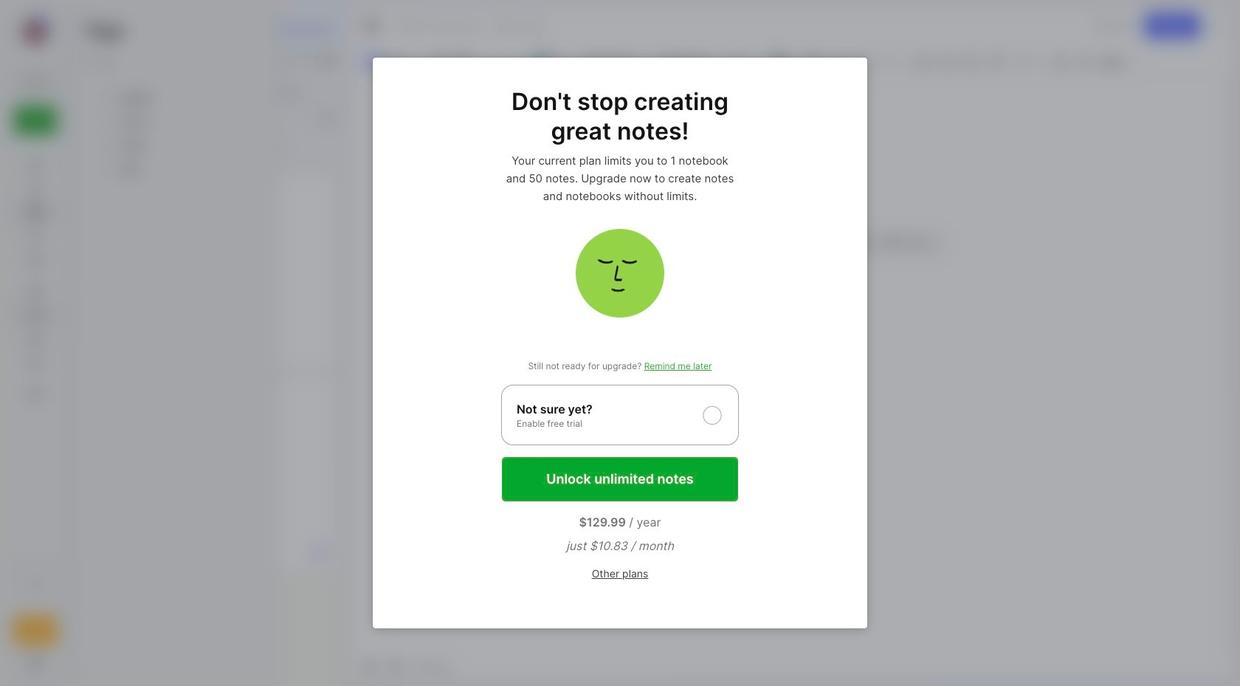 Task type: vqa. For each thing, say whether or not it's contained in the screenshot.
search field
no



Task type: describe. For each thing, give the bounding box(es) containing it.
highlight image
[[873, 51, 907, 72]]

happy face illustration image
[[576, 229, 665, 318]]

expand note image
[[363, 17, 381, 35]]

edit search image
[[27, 73, 44, 91]]

indent image
[[1050, 51, 1071, 72]]

bold image
[[804, 51, 825, 72]]

add tag image
[[387, 657, 405, 675]]

home image
[[28, 157, 43, 172]]

calendar event image
[[452, 51, 473, 72]]

heading level image
[[577, 52, 652, 71]]

main element
[[0, 0, 71, 686]]

tree inside main element
[[5, 144, 66, 549]]

alignment image
[[1013, 51, 1048, 72]]

font size image
[[726, 52, 763, 71]]

Note Editor text field
[[353, 76, 1235, 651]]

outdent image
[[1074, 51, 1094, 72]]

insert link image
[[987, 51, 1008, 72]]

italic image
[[828, 51, 848, 72]]

note window element
[[352, 4, 1236, 682]]

bulleted list image
[[913, 51, 933, 72]]

font color image
[[767, 51, 803, 72]]

underline image
[[851, 51, 872, 72]]

numbered list image
[[936, 51, 957, 72]]



Task type: locate. For each thing, give the bounding box(es) containing it.
more image
[[1096, 52, 1140, 71]]

tab list
[[71, 77, 348, 106]]

font family image
[[656, 52, 723, 71]]

upgrade image
[[27, 622, 44, 640]]

task image
[[428, 51, 449, 72]]

row group
[[83, 86, 265, 181]]

insert image
[[362, 52, 427, 71]]

dialog
[[373, 58, 868, 628]]

add a reminder image
[[362, 657, 380, 675]]

None checkbox
[[501, 385, 739, 445]]

checklist image
[[960, 51, 981, 72]]

tree
[[5, 144, 66, 549]]



